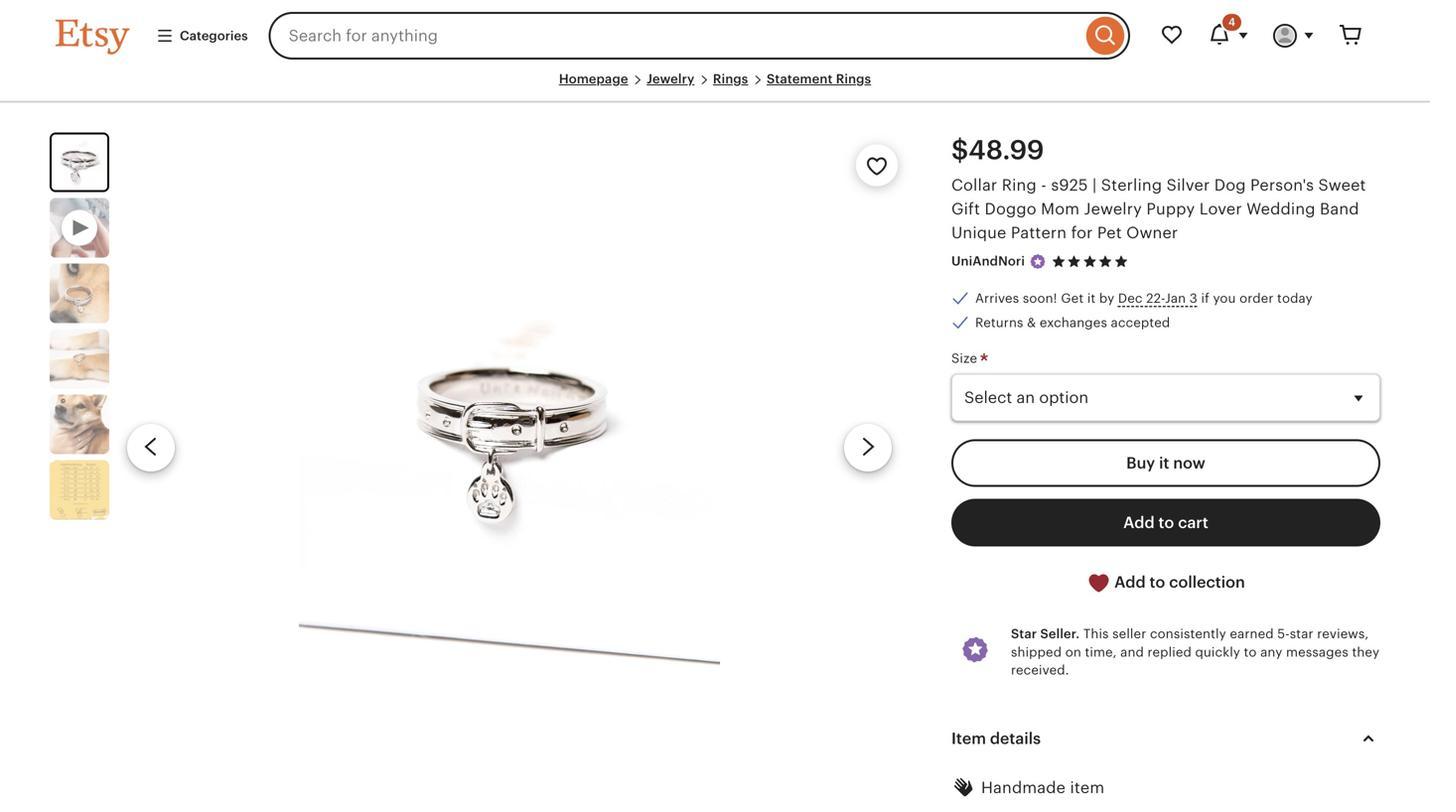 Task type: vqa. For each thing, say whether or not it's contained in the screenshot.
bottom .
no



Task type: locate. For each thing, give the bounding box(es) containing it.
0 vertical spatial it
[[1087, 291, 1096, 306]]

time,
[[1085, 645, 1117, 660]]

it
[[1087, 291, 1096, 306], [1159, 454, 1169, 472]]

seller
[[1112, 627, 1146, 642]]

1 horizontal spatial jewelry
[[1084, 200, 1142, 218]]

it left by
[[1087, 291, 1096, 306]]

1 horizontal spatial rings
[[836, 72, 871, 86]]

3
[[1190, 291, 1198, 306]]

to for collection
[[1150, 573, 1165, 591]]

it right buy
[[1159, 454, 1169, 472]]

collar ring s925 sterling silver dog person's sweet image 1 image
[[299, 133, 720, 763], [52, 135, 107, 190]]

received.
[[1011, 663, 1069, 678]]

add left cart
[[1123, 514, 1155, 532]]

arrives
[[975, 291, 1019, 306]]

cart
[[1178, 514, 1209, 532]]

0 vertical spatial jewelry
[[647, 72, 695, 86]]

1 horizontal spatial it
[[1159, 454, 1169, 472]]

collection
[[1169, 573, 1245, 591]]

none search field inside categories banner
[[269, 12, 1130, 60]]

1 vertical spatial jewelry
[[1084, 200, 1142, 218]]

statement
[[767, 72, 833, 86]]

pattern
[[1011, 224, 1067, 242]]

seller.
[[1040, 627, 1080, 642]]

to
[[1159, 514, 1174, 532], [1150, 573, 1165, 591], [1244, 645, 1257, 660]]

add up seller
[[1114, 573, 1146, 591]]

gift
[[951, 200, 980, 218]]

jewelry
[[647, 72, 695, 86], [1084, 200, 1142, 218]]

0 vertical spatial add
[[1123, 514, 1155, 532]]

collar ring - s925 | sterling silver dog person's sweet gift doggo mom jewelry puppy lover wedding band unique pattern for pet owner
[[951, 176, 1366, 242]]

homepage
[[559, 72, 628, 86]]

0 horizontal spatial rings
[[713, 72, 748, 86]]

shipped
[[1011, 645, 1062, 660]]

to inside the this seller consistently earned 5-star reviews, shipped on time, and replied quickly to any messages they received.
[[1244, 645, 1257, 660]]

rings right jewelry link
[[713, 72, 748, 86]]

rings right the statement
[[836, 72, 871, 86]]

statement rings link
[[767, 72, 871, 86]]

1 vertical spatial to
[[1150, 573, 1165, 591]]

-
[[1041, 176, 1047, 194]]

menu bar
[[56, 72, 1374, 103]]

rings
[[713, 72, 748, 86], [836, 72, 871, 86]]

None search field
[[269, 12, 1130, 60]]

add to cart button
[[951, 499, 1380, 547]]

1 rings from the left
[[713, 72, 748, 86]]

messages
[[1286, 645, 1349, 660]]

jewelry up "pet"
[[1084, 200, 1142, 218]]

you
[[1213, 291, 1236, 306]]

jewelry inside the collar ring - s925 | sterling silver dog person's sweet gift doggo mom jewelry puppy lover wedding band unique pattern for pet owner
[[1084, 200, 1142, 218]]

to for cart
[[1159, 514, 1174, 532]]

exchanges
[[1040, 315, 1107, 330]]

collar ring s925 sterling silver dog person's sweet image 4 image
[[50, 395, 109, 454]]

doggo
[[985, 200, 1037, 218]]

2 vertical spatial to
[[1244, 645, 1257, 660]]

1 vertical spatial add
[[1114, 573, 1146, 591]]

item
[[951, 730, 986, 748]]

returns & exchanges accepted
[[975, 315, 1170, 330]]

add to cart
[[1123, 514, 1209, 532]]

1 vertical spatial it
[[1159, 454, 1169, 472]]

to down "earned"
[[1244, 645, 1257, 660]]

&
[[1027, 315, 1036, 330]]

to left cart
[[1159, 514, 1174, 532]]

sweet
[[1318, 176, 1366, 194]]

22-
[[1146, 291, 1165, 306]]

add to collection
[[1111, 573, 1245, 591]]

add to collection button
[[951, 558, 1380, 607]]

item details button
[[934, 715, 1398, 763]]

on
[[1065, 645, 1081, 660]]

to left the collection
[[1150, 573, 1165, 591]]

they
[[1352, 645, 1380, 660]]

jewelry link
[[647, 72, 695, 86]]

collar ring s925 sterling silver dog person's sweet image 2 image
[[50, 264, 109, 323]]

quickly
[[1195, 645, 1240, 660]]

rings link
[[713, 72, 748, 86]]

for
[[1071, 224, 1093, 242]]

0 horizontal spatial jewelry
[[647, 72, 695, 86]]

by
[[1099, 291, 1115, 306]]

0 vertical spatial to
[[1159, 514, 1174, 532]]

4
[[1228, 16, 1235, 28]]

dog
[[1214, 176, 1246, 194]]

$48.99
[[951, 135, 1044, 165]]

homepage link
[[559, 72, 628, 86]]

reviews,
[[1317, 627, 1369, 642]]

it inside button
[[1159, 454, 1169, 472]]

today
[[1277, 291, 1313, 306]]

4 button
[[1196, 12, 1261, 60]]

mom
[[1041, 200, 1080, 218]]

add
[[1123, 514, 1155, 532], [1114, 573, 1146, 591]]

jewelry down search for anything text box on the top of page
[[647, 72, 695, 86]]

statement rings
[[767, 72, 871, 86]]

item details
[[951, 730, 1041, 748]]

unique
[[951, 224, 1006, 242]]



Task type: describe. For each thing, give the bounding box(es) containing it.
0 horizontal spatial it
[[1087, 291, 1096, 306]]

star
[[1011, 627, 1037, 642]]

if
[[1201, 291, 1210, 306]]

menu bar containing homepage
[[56, 72, 1374, 103]]

2 rings from the left
[[836, 72, 871, 86]]

buy
[[1126, 454, 1155, 472]]

size
[[951, 351, 981, 366]]

collar ring s925 sterling silver dog person's sweet image 3 image
[[50, 329, 109, 389]]

|
[[1092, 176, 1097, 194]]

any
[[1260, 645, 1283, 660]]

earned
[[1230, 627, 1274, 642]]

this seller consistently earned 5-star reviews, shipped on time, and replied quickly to any messages they received.
[[1011, 627, 1380, 678]]

categories button
[[141, 18, 263, 54]]

1 horizontal spatial collar ring s925 sterling silver dog person's sweet image 1 image
[[299, 133, 720, 763]]

wedding
[[1247, 200, 1316, 218]]

collar
[[951, 176, 997, 194]]

details
[[990, 730, 1041, 748]]

categories banner
[[20, 0, 1410, 72]]

Search for anything text field
[[269, 12, 1082, 60]]

add for add to cart
[[1123, 514, 1155, 532]]

dec
[[1118, 291, 1143, 306]]

star_seller image
[[1029, 253, 1047, 271]]

band
[[1320, 200, 1359, 218]]

now
[[1173, 454, 1205, 472]]

lover
[[1199, 200, 1242, 218]]

consistently
[[1150, 627, 1226, 642]]

puppy
[[1146, 200, 1195, 218]]

replied
[[1148, 645, 1192, 660]]

pet
[[1097, 224, 1122, 242]]

star seller.
[[1011, 627, 1080, 642]]

star
[[1290, 627, 1314, 642]]

uniandnori
[[951, 254, 1025, 269]]

item
[[1070, 779, 1105, 797]]

uniandnori link
[[951, 254, 1025, 269]]

jan
[[1165, 291, 1186, 306]]

returns
[[975, 315, 1023, 330]]

5-
[[1277, 627, 1290, 642]]

order
[[1240, 291, 1274, 306]]

s925
[[1051, 176, 1088, 194]]

sterling
[[1101, 176, 1162, 194]]

silver
[[1167, 176, 1210, 194]]

and
[[1120, 645, 1144, 660]]

arrives soon! get it by dec 22-jan 3 if you order today
[[975, 291, 1313, 306]]

buy it now button
[[951, 439, 1380, 487]]

categories
[[180, 28, 248, 43]]

this
[[1083, 627, 1109, 642]]

soon! get
[[1023, 291, 1084, 306]]

owner
[[1126, 224, 1178, 242]]

person's
[[1250, 176, 1314, 194]]

accepted
[[1111, 315, 1170, 330]]

ring
[[1002, 176, 1037, 194]]

handmade item
[[981, 779, 1105, 797]]

handmade
[[981, 779, 1066, 797]]

buy it now
[[1126, 454, 1205, 472]]

collar ring s925 sterling silver dog person's sweet image 5 image
[[50, 460, 109, 520]]

0 horizontal spatial collar ring s925 sterling silver dog person's sweet image 1 image
[[52, 135, 107, 190]]

add for add to collection
[[1114, 573, 1146, 591]]



